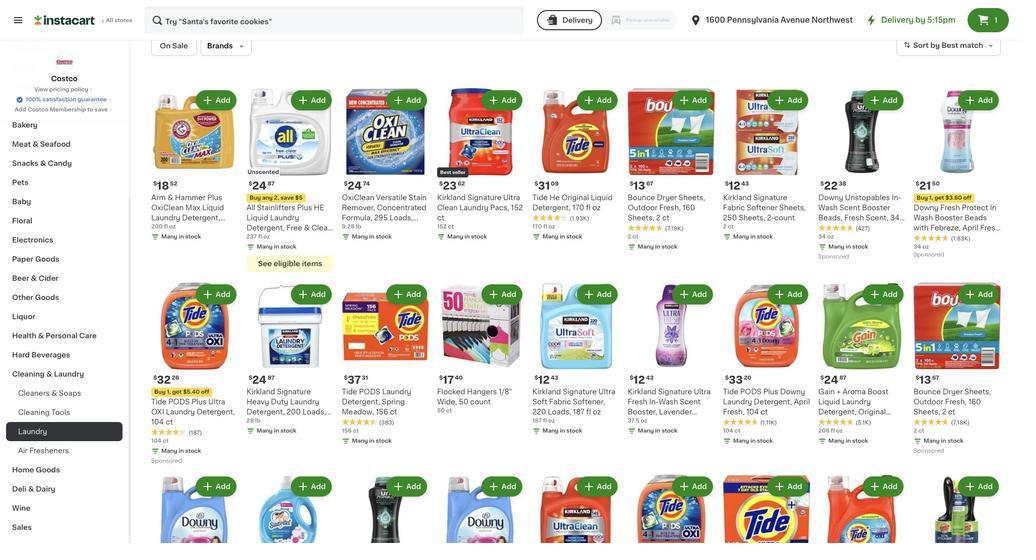 Task type: locate. For each thing, give the bounding box(es) containing it.
pantry
[[12, 64, 36, 71]]

add costco membership to save
[[15, 107, 108, 112]]

& for seafood
[[33, 141, 38, 148]]

sponsored badge image for downy unstopables in- wash scent booster beads, fresh scent, 34 oz
[[819, 254, 849, 260]]

signature inside kirkland signature ultra clean laundry pacs, 152 ct 152 ct
[[468, 194, 502, 201]]

0 horizontal spatial costco
[[28, 107, 48, 112]]

1 vertical spatial original
[[859, 409, 886, 416]]

plus for tide pods plus downy laundry detergent, april fresh, 104 ct
[[764, 388, 779, 395]]

flocked
[[437, 388, 465, 395]]

off for 21
[[964, 195, 972, 201]]

plus inside tide pods plus downy laundry detergent, april fresh, 104 ct
[[764, 388, 779, 395]]

$ 32 26
[[153, 375, 179, 385]]

all stainlifters plus he liquid laundry detergent, free & clear, 237 fl oz
[[247, 204, 332, 242]]

170 up (1.93k)
[[573, 204, 584, 211]]

plus inside tide pods plus ultra oxi laundry detergent, 104 ct
[[192, 398, 207, 406]]

100% satisfaction guarantee button
[[16, 94, 113, 104]]

cleaning for cleaning & laundry
[[12, 371, 45, 378]]

scent up lavender
[[680, 398, 701, 406]]

104
[[747, 409, 759, 416], [151, 419, 164, 426], [723, 428, 733, 434], [151, 438, 161, 444]]

Search field
[[145, 7, 523, 33]]

downy down 22
[[819, 194, 844, 201]]

$ 24 74
[[344, 181, 370, 191]]

156 down meadow,
[[342, 428, 352, 434]]

wash up with
[[914, 214, 933, 221]]

booster for febreze,
[[935, 214, 963, 221]]

1 vertical spatial all
[[247, 204, 255, 211]]

0 vertical spatial costco
[[51, 75, 78, 82]]

0 vertical spatial april
[[963, 224, 979, 232]]

1 button
[[968, 8, 1009, 32]]

signature for detergent,
[[277, 388, 311, 395]]

0 horizontal spatial $ 12 43
[[535, 375, 559, 385]]

0 horizontal spatial fresh,
[[660, 204, 681, 211]]

1 horizontal spatial 34 oz
[[914, 244, 929, 250]]

$ 24 87 for buy
[[249, 181, 275, 191]]

goods inside home goods link
[[36, 467, 60, 474]]

$ 17 40
[[439, 375, 463, 385]]

laundry inside all stainlifters plus he liquid laundry detergent, free & clear, 237 fl oz
[[270, 214, 299, 221]]

count down hangers
[[470, 398, 491, 406]]

2 horizontal spatial downy
[[914, 204, 939, 211]]

1 vertical spatial costco
[[28, 107, 48, 112]]

0 vertical spatial dryer
[[657, 194, 677, 201]]

0 horizontal spatial oxiclean
[[151, 204, 184, 211]]

max
[[186, 204, 200, 211]]

bakery link
[[6, 116, 123, 135]]

1 horizontal spatial bounce
[[914, 388, 941, 395]]

lb down heavy
[[255, 418, 261, 424]]

signature
[[468, 194, 502, 201], [754, 194, 788, 201], [277, 388, 311, 395], [563, 388, 597, 395], [658, 388, 692, 395]]

1 horizontal spatial outdoor
[[914, 398, 944, 406]]

1 vertical spatial save
[[281, 195, 294, 201]]

booster inside "downy unstopables in- wash scent booster beads, fresh scent, 34 oz"
[[862, 204, 890, 211]]

goods inside paper goods link
[[35, 256, 59, 263]]

$ 24 87 up heavy
[[249, 375, 275, 385]]

1 horizontal spatial oxiclean
[[342, 194, 374, 201]]

by left 5:15pm on the top of page
[[916, 16, 926, 24]]

tide he original liquid detergent, 170 fl oz
[[533, 194, 613, 211]]

signature inside kirkland signature ultra fresh in-wash scent booster, lavender vanilla, 37.5 oz
[[658, 388, 692, 395]]

oxiclean inside arm & hammer plus oxiclean max liquid laundry detergent, fresh scent, 200 fl oz
[[151, 204, 184, 211]]

get
[[935, 195, 944, 201], [172, 389, 182, 395]]

signature up softener,
[[563, 388, 597, 395]]

1 horizontal spatial (7.18k)
[[951, 420, 970, 426]]

loads, inside 'kirkland signature heavy duty laundry detergent, 200 loads, 28 lbs'
[[303, 409, 326, 416]]

signature for wash
[[658, 388, 692, 395]]

soaps
[[59, 390, 81, 397]]

add costco membership to save link
[[15, 106, 114, 114]]

& left soaps
[[52, 390, 57, 397]]

hard beverages
[[12, 352, 70, 359]]

& right health
[[38, 332, 44, 339]]

21
[[920, 181, 931, 191]]

12 for kirkland signature ultra soft fabric softener, 220 loads, 187 fl oz
[[538, 375, 550, 385]]

170 inside the tide he original liquid detergent, 170 fl oz
[[573, 204, 584, 211]]

24
[[252, 181, 267, 191], [348, 181, 362, 191], [252, 375, 267, 385], [824, 375, 839, 385]]

37.5 down lavender
[[654, 419, 669, 426]]

scent,
[[866, 214, 889, 221], [173, 224, 195, 232], [914, 235, 937, 242], [819, 419, 841, 426]]

24 for oxiclean
[[348, 181, 362, 191]]

& for soaps
[[52, 390, 57, 397]]

1 horizontal spatial booster
[[935, 214, 963, 221]]

oz inside gain + aroma boost liquid laundry detergent, original scent, 208 fl oz
[[865, 419, 874, 426]]

goods for other goods
[[35, 294, 59, 301]]

2 28 from the top
[[247, 419, 256, 426]]

1 vertical spatial 34 oz
[[914, 244, 929, 250]]

kirkland inside kirkland signature ultra soft fabric softener, 220 loads, 187 fl oz 187 fl oz
[[533, 388, 561, 395]]

brands
[[207, 42, 233, 49]]

43 for softener
[[742, 181, 749, 187]]

best left match
[[942, 42, 959, 49]]

0 vertical spatial best
[[942, 42, 959, 49]]

delivery inside delivery by 5:15pm link
[[881, 16, 914, 24]]

laundry inside tide pods plus ultra oxi laundry detergent, 104 ct
[[166, 409, 195, 416]]

detergent, inside arm & hammer plus oxiclean max liquid laundry detergent, fresh scent, 200 fl oz
[[182, 214, 220, 221]]

2 horizontal spatial $ 12 43
[[725, 181, 749, 191]]

100%
[[26, 97, 41, 102]]

None search field
[[144, 6, 524, 34]]

loads, for $ 24 87
[[303, 409, 326, 416]]

detergent, inside the tide he original liquid detergent, 170 fl oz
[[533, 204, 571, 211]]

1 vertical spatial off
[[201, 389, 209, 395]]

Best match Sort by field
[[897, 36, 1001, 56]]

0 horizontal spatial april
[[794, 398, 810, 406]]

43 up kirkland signature ultra soft fabric softener, 220 loads, 187 fl oz 187 fl oz
[[551, 375, 559, 381]]

duty
[[271, 398, 288, 406]]

downy inside downy fresh protect in wash booster beads with febreze, april fresh scent, 34 oz
[[914, 204, 939, 211]]

sponsored badge image for tide pods plus ultra oxi laundry detergent, 104 ct
[[151, 458, 182, 464]]

liquid down gain
[[819, 398, 840, 406]]

1 horizontal spatial loads,
[[390, 214, 413, 221]]

156 inside tide pods laundry detergent, spring meadow, 156 ct
[[376, 409, 388, 416]]

fresh, inside tide pods plus downy laundry detergent, april fresh, 104 ct
[[723, 409, 745, 416]]

get down 26
[[172, 389, 182, 395]]

pods
[[359, 388, 381, 395], [740, 388, 762, 395], [168, 398, 190, 406]]

loads, inside oxiclean versatile stain remover, concentrated formula, 295 loads, 9.28 lbs
[[390, 214, 413, 221]]

paper goods link
[[6, 250, 123, 269]]

many
[[161, 234, 177, 240], [352, 234, 368, 240], [447, 234, 463, 240], [543, 234, 559, 240], [733, 234, 749, 240], [257, 244, 273, 250], [638, 244, 654, 250], [829, 244, 845, 250], [257, 428, 273, 434], [543, 428, 559, 434], [638, 428, 654, 434], [352, 438, 368, 444], [733, 438, 749, 444], [829, 438, 845, 444], [924, 438, 940, 444], [161, 448, 177, 454]]

laundry down stainlifters
[[270, 214, 299, 221]]

$ inside $ 32 26
[[153, 375, 157, 381]]

buy for 21
[[917, 195, 928, 201]]

24 up gain
[[824, 375, 839, 385]]

goods for paper goods
[[35, 256, 59, 263]]

1 horizontal spatial fabric
[[723, 204, 745, 211]]

24 left 74
[[348, 181, 362, 191]]

1 horizontal spatial 2 ct
[[914, 428, 925, 434]]

43 up booster,
[[646, 375, 654, 381]]

0 horizontal spatial 187
[[533, 418, 542, 424]]

health & personal care
[[12, 332, 97, 339]]

9.28
[[342, 224, 355, 229], [342, 224, 358, 232]]

1 horizontal spatial 37.5
[[654, 419, 669, 426]]

187 down 220
[[533, 418, 542, 424]]

2 237 from the top
[[247, 235, 259, 242]]

cleaning for cleaning tools
[[18, 409, 50, 416]]

product group containing 37
[[342, 282, 429, 447]]

tide for 33
[[723, 388, 739, 395]]

costco
[[51, 75, 78, 82], [28, 107, 48, 112]]

0 horizontal spatial $ 13 67
[[630, 181, 654, 191]]

scent, down with
[[914, 235, 937, 242]]

scent down unstopables
[[840, 204, 860, 211]]

1 horizontal spatial pods
[[359, 388, 381, 395]]

other goods link
[[6, 288, 123, 307]]

$ 24 87 for gain
[[821, 375, 847, 385]]

0 vertical spatial by
[[916, 16, 926, 24]]

kirkland for clean
[[437, 194, 466, 201]]

delivery inside "delivery" button
[[563, 17, 593, 24]]

1 horizontal spatial fresh,
[[723, 409, 745, 416]]

booster up febreze,
[[935, 214, 963, 221]]

arm & hammer plus oxiclean max liquid laundry detergent, fresh scent, 200 fl oz
[[151, 194, 228, 232]]

2 vertical spatial downy
[[780, 388, 805, 395]]

$ 22 38
[[821, 181, 847, 191]]

scent, inside arm & hammer plus oxiclean max liquid laundry detergent, fresh scent, 200 fl oz
[[173, 224, 195, 232]]

oz inside arm & hammer plus oxiclean max liquid laundry detergent, fresh scent, 200 fl oz
[[220, 224, 228, 232]]

1 vertical spatial april
[[794, 398, 810, 406]]

1 horizontal spatial 156
[[376, 409, 388, 416]]

1 vertical spatial lbs
[[257, 419, 268, 426]]

0 horizontal spatial 104 ct
[[151, 438, 169, 444]]

detergent, up (187)
[[197, 409, 235, 416]]

sponsored badge image
[[914, 252, 944, 258], [819, 254, 849, 260], [914, 448, 944, 454], [151, 458, 182, 464]]

24 down unscented
[[252, 181, 267, 191]]

laundry up spring
[[382, 388, 411, 395]]

kirkland inside kirkland signature ultra fresh in-wash scent booster, lavender vanilla, 37.5 oz
[[628, 388, 656, 395]]

detergent, up the '237 fl oz'
[[247, 224, 285, 232]]

$ 23 62
[[439, 181, 465, 191]]

0 vertical spatial get
[[935, 195, 944, 201]]

0 horizontal spatial wash
[[659, 398, 678, 406]]

152 down 'clean'
[[437, 224, 447, 229]]

fresh up (427)
[[845, 214, 864, 221]]

off for 32
[[201, 389, 209, 395]]

$ inside $ 24 74
[[344, 181, 348, 187]]

200 down duty
[[287, 409, 301, 416]]

signature up softener
[[754, 194, 788, 201]]

ultra inside kirkland signature ultra clean laundry pacs, 152 ct 152 ct
[[503, 194, 520, 201]]

& for candy
[[40, 160, 46, 167]]

43 up softener
[[742, 181, 749, 187]]

0 horizontal spatial 208
[[819, 428, 830, 434]]

lbs inside oxiclean versatile stain remover, concentrated formula, 295 loads, 9.28 lbs
[[360, 224, 370, 232]]

170 down $ 31 09
[[533, 224, 542, 229]]

0 horizontal spatial 160
[[683, 204, 695, 211]]

0 horizontal spatial 31
[[362, 375, 368, 381]]

200 down 'arm' on the top of the page
[[151, 224, 163, 229]]

24 for buy
[[252, 181, 267, 191]]

downy inside tide pods plus downy laundry detergent, april fresh, 104 ct
[[780, 388, 805, 395]]

1 vertical spatial 170
[[533, 224, 542, 229]]

0 horizontal spatial best
[[440, 170, 451, 175]]

0 vertical spatial 187
[[573, 409, 585, 416]]

0 vertical spatial 1,
[[930, 195, 933, 201]]

12 up 250
[[729, 181, 741, 191]]

0 horizontal spatial bounce dryer sheets, outdoor fresh, 160 sheets, 2 ct
[[628, 194, 705, 221]]

1 vertical spatial fabric
[[549, 398, 571, 406]]

kirkland for soft
[[533, 388, 561, 395]]

fl inside all stainlifters plus he liquid laundry detergent, free & clear, 237 fl oz
[[261, 235, 266, 242]]

guarantee
[[78, 97, 107, 102]]

22
[[824, 181, 838, 191]]

fabric up 250
[[723, 204, 745, 211]]

31 left 09
[[538, 181, 550, 191]]

kirkland inside kirkland signature fabric softener sheets, 250 sheets, 2-count 2 ct
[[723, 194, 752, 201]]

200 down max
[[197, 224, 212, 232]]

oxiclean up remover, at the top of the page
[[342, 194, 374, 201]]

1 horizontal spatial dryer
[[943, 388, 963, 395]]

unscented
[[248, 169, 279, 175]]

1 horizontal spatial by
[[931, 42, 940, 49]]

pods inside tide pods laundry detergent, spring meadow, 156 ct
[[359, 388, 381, 395]]

scent, inside "downy unstopables in- wash scent booster beads, fresh scent, 34 oz"
[[866, 214, 889, 221]]

& for personal
[[38, 332, 44, 339]]

free
[[287, 224, 302, 232]]

kirkland for fresh
[[628, 388, 656, 395]]

0 horizontal spatial count
[[470, 398, 491, 406]]

goods inside other goods link
[[35, 294, 59, 301]]

0 horizontal spatial save
[[95, 107, 108, 112]]

lbs down heavy
[[257, 419, 268, 426]]

count down softener
[[775, 214, 795, 221]]

sort by
[[914, 42, 940, 49]]

loads, right 220
[[548, 409, 571, 416]]

dairy
[[36, 486, 55, 493]]

by inside field
[[931, 42, 940, 49]]

detergent, up 208 fl oz
[[819, 409, 857, 416]]

delivery for delivery
[[563, 17, 593, 24]]

costco logo image
[[55, 52, 74, 72]]

scent, up 208 fl oz
[[819, 419, 841, 426]]

50 right 21
[[932, 181, 940, 187]]

lb
[[356, 224, 361, 229], [255, 418, 261, 424]]

tide inside tide pods laundry detergent, spring meadow, 156 ct
[[342, 388, 357, 395]]

87 up +
[[840, 375, 847, 381]]

1 horizontal spatial 170
[[573, 204, 584, 211]]

& for laundry
[[46, 371, 52, 378]]

boost
[[868, 388, 889, 395]]

200
[[151, 224, 163, 229], [197, 224, 212, 232], [287, 409, 301, 416]]

1 vertical spatial dryer
[[943, 388, 963, 395]]

signature inside kirkland signature ultra soft fabric softener, 220 loads, 187 fl oz 187 fl oz
[[563, 388, 597, 395]]

original right the he
[[562, 194, 589, 201]]

all for all stores
[[106, 18, 113, 23]]

0 horizontal spatial buy
[[154, 389, 166, 395]]

signature inside 'kirkland signature heavy duty laundry detergent, 200 loads, 28 lbs'
[[277, 388, 311, 395]]

plus inside all stainlifters plus he liquid laundry detergent, free & clear, 237 fl oz
[[297, 204, 312, 211]]

1 vertical spatial cleaning
[[18, 409, 50, 416]]

laundry inside tide pods plus downy laundry detergent, april fresh, 104 ct
[[723, 398, 752, 406]]

1, down $ 21 50
[[930, 195, 933, 201]]

buy down 21
[[917, 195, 928, 201]]

0 horizontal spatial 50
[[437, 408, 445, 414]]

arm
[[151, 194, 166, 201]]

home
[[12, 467, 34, 474]]

37.5 down booster,
[[628, 418, 640, 424]]

0 horizontal spatial 13
[[634, 181, 645, 191]]

tide for 31
[[533, 194, 548, 201]]

1 237 from the top
[[247, 234, 257, 240]]

in- inside kirkland signature ultra fresh in-wash scent booster, lavender vanilla, 37.5 oz
[[649, 398, 659, 406]]

fl inside arm & hammer plus oxiclean max liquid laundry detergent, fresh scent, 200 fl oz
[[213, 224, 218, 232]]

snacks & candy link
[[6, 154, 123, 173]]

& for cider
[[31, 275, 37, 282]]

count inside flocked hangers 1/8" wide, 50 count 50 ct
[[470, 398, 491, 406]]

liquid inside arm & hammer plus oxiclean max liquid laundry detergent, fresh scent, 200 fl oz
[[202, 204, 224, 211]]

(427)
[[856, 226, 870, 232]]

downy inside "downy unstopables in- wash scent booster beads, fresh scent, 34 oz"
[[819, 194, 844, 201]]

43 for soft
[[551, 375, 559, 381]]

sponsored badge image for downy fresh protect in wash booster beads with febreze, april fresh scent, 34 oz
[[914, 252, 944, 258]]

best left seller on the left
[[440, 170, 451, 175]]

pods down $ 37 31
[[359, 388, 381, 395]]

fabric inside kirkland signature ultra soft fabric softener, 220 loads, 187 fl oz 187 fl oz
[[549, 398, 571, 406]]

scent, down max
[[173, 224, 195, 232]]

28 inside 'kirkland signature heavy duty laundry detergent, 200 loads, 28 lbs'
[[247, 419, 256, 426]]

wash
[[819, 204, 838, 211], [914, 214, 933, 221], [659, 398, 678, 406]]

get for 21
[[935, 195, 944, 201]]

0 horizontal spatial 12
[[538, 375, 550, 385]]

detergent, down max
[[182, 214, 220, 221]]

87 down unscented
[[268, 181, 275, 187]]

beverages up pantry
[[12, 45, 51, 52]]

50 down flocked
[[459, 398, 469, 406]]

& up cleaners & soaps
[[46, 371, 52, 378]]

goods up cider
[[35, 256, 59, 263]]

by for sort
[[931, 42, 940, 49]]

$ 24 87
[[249, 181, 275, 191], [249, 375, 275, 385], [821, 375, 847, 385]]

0 vertical spatial save
[[95, 107, 108, 112]]

clear,
[[312, 224, 332, 232]]

signature inside kirkland signature fabric softener sheets, 250 sheets, 2-count 2 ct
[[754, 194, 788, 201]]

laundry down "aroma"
[[842, 398, 871, 406]]

all left stainlifters
[[247, 204, 255, 211]]

2 vertical spatial fresh,
[[723, 409, 745, 416]]

oxiclean down 'arm' on the top of the page
[[151, 204, 184, 211]]

87 for +
[[840, 375, 847, 381]]

fresh down $3.60 at the right top of page
[[941, 204, 960, 211]]

laundry down buy 1, get $5.40 off
[[166, 409, 195, 416]]

0 horizontal spatial all
[[106, 18, 113, 23]]

pods for 33
[[740, 388, 762, 395]]

in- up booster,
[[649, 398, 659, 406]]

0 vertical spatial 67
[[646, 181, 654, 187]]

1 horizontal spatial wash
[[819, 204, 838, 211]]

1, for 32
[[167, 389, 171, 395]]

1 vertical spatial 50
[[459, 398, 469, 406]]

count inside kirkland signature fabric softener sheets, 250 sheets, 2-count 2 ct
[[775, 214, 795, 221]]

1 vertical spatial 67
[[932, 375, 939, 381]]

1 vertical spatial downy
[[914, 204, 939, 211]]

34
[[891, 214, 900, 221], [819, 234, 826, 240], [938, 235, 948, 242], [914, 244, 921, 250]]

2 horizontal spatial loads,
[[548, 409, 571, 416]]

febreze,
[[931, 224, 961, 232]]

156 ct
[[342, 428, 359, 434]]

220
[[533, 409, 546, 416]]

off up protect
[[964, 195, 972, 201]]

34 oz for downy fresh protect in wash booster beads with febreze, april fresh scent, 34 oz
[[914, 244, 929, 250]]

brands button
[[201, 36, 252, 56]]

loads, left meadow,
[[303, 409, 326, 416]]

104 ct down oxi
[[151, 438, 169, 444]]

lbs down formula,
[[360, 224, 370, 232]]

1 horizontal spatial in-
[[892, 194, 902, 201]]

booster inside downy fresh protect in wash booster beads with febreze, april fresh scent, 34 oz
[[935, 214, 963, 221]]

1 vertical spatial 160
[[969, 398, 981, 406]]

& right deli
[[28, 486, 34, 493]]

250
[[723, 214, 737, 221]]

kirkland up the soft
[[533, 388, 561, 395]]

lbs for $ 24 87
[[257, 419, 268, 426]]

product group
[[151, 88, 239, 243], [247, 88, 334, 272], [342, 88, 429, 243], [437, 88, 525, 243], [533, 88, 620, 243], [628, 88, 715, 253], [723, 88, 811, 243], [819, 88, 906, 262], [914, 88, 1001, 260], [151, 282, 239, 467], [247, 282, 334, 437], [342, 282, 429, 447], [437, 282, 525, 415], [533, 282, 620, 437], [628, 282, 715, 437], [723, 282, 811, 447], [819, 282, 906, 447], [914, 282, 1001, 456], [151, 475, 239, 543], [247, 475, 334, 543], [342, 475, 429, 543], [437, 475, 525, 543], [533, 475, 620, 543], [628, 475, 715, 543], [723, 475, 811, 543], [819, 475, 906, 543], [914, 475, 1001, 543]]

pets
[[12, 179, 28, 186]]

2 9.28 from the top
[[342, 224, 358, 232]]

many in stock
[[161, 234, 201, 240], [352, 234, 392, 240], [447, 234, 487, 240], [543, 234, 582, 240], [733, 234, 773, 240], [257, 244, 296, 250], [638, 244, 678, 250], [829, 244, 868, 250], [257, 428, 296, 434], [543, 428, 582, 434], [638, 428, 678, 434], [352, 438, 392, 444], [733, 438, 773, 444], [829, 438, 868, 444], [924, 438, 964, 444], [161, 448, 201, 454]]

service type group
[[537, 10, 678, 30]]

208 down gain + aroma boost liquid laundry detergent, original scent, 208 fl oz
[[819, 428, 830, 434]]

detergent, up meadow,
[[342, 398, 380, 406]]

& for dairy
[[28, 486, 34, 493]]

0 horizontal spatial scent
[[680, 398, 701, 406]]

& right meat in the top left of the page
[[33, 141, 38, 148]]

37.5
[[628, 418, 640, 424], [654, 419, 669, 426]]

1 horizontal spatial april
[[963, 224, 979, 232]]

200 inside arm & hammer plus oxiclean max liquid laundry detergent, fresh scent, 200 fl oz
[[197, 224, 212, 232]]

product group containing 32
[[151, 282, 239, 467]]

on
[[160, 42, 171, 49]]

cleaning down cleaners
[[18, 409, 50, 416]]

april inside downy fresh protect in wash booster beads with febreze, april fresh scent, 34 oz
[[963, 224, 979, 232]]

34 oz down 'beads,'
[[819, 234, 834, 240]]

1,
[[930, 195, 933, 201], [167, 389, 171, 395]]

pods down buy 1, get $5.40 off
[[168, 398, 190, 406]]

0 horizontal spatial delivery
[[563, 17, 593, 24]]

liquid up the '237 fl oz'
[[247, 214, 268, 221]]

31 right 37
[[362, 375, 368, 381]]

& inside arm & hammer plus oxiclean max liquid laundry detergent, fresh scent, 200 fl oz
[[168, 194, 173, 201]]

152
[[511, 204, 523, 211], [437, 224, 447, 229]]

air fresheners
[[18, 447, 69, 454]]

0 horizontal spatial 2 ct
[[628, 234, 639, 240]]

by for delivery
[[916, 16, 926, 24]]

oxiclean
[[342, 194, 374, 201], [151, 204, 184, 211]]

1 horizontal spatial original
[[859, 409, 886, 416]]

237 inside all stainlifters plus he liquid laundry detergent, free & clear, 237 fl oz
[[247, 235, 259, 242]]

electronics link
[[6, 230, 123, 250]]

0 vertical spatial original
[[562, 194, 589, 201]]

in
[[179, 234, 184, 240], [369, 234, 375, 240], [465, 234, 470, 240], [560, 234, 565, 240], [751, 234, 756, 240], [274, 244, 279, 250], [655, 244, 661, 250], [846, 244, 851, 250], [274, 428, 279, 434], [560, 428, 565, 434], [655, 428, 661, 434], [369, 438, 375, 444], [751, 438, 756, 444], [846, 438, 851, 444], [941, 438, 946, 444], [179, 448, 184, 454]]

downy fresh protect in wash booster beads with febreze, april fresh scent, 34 oz
[[914, 204, 1000, 242]]

wash up 'beads,'
[[819, 204, 838, 211]]

sort
[[914, 42, 929, 49]]

oxiclean versatile stain remover, concentrated formula, 295 loads, 9.28 lbs
[[342, 194, 427, 232]]

$ 24 87 up any
[[249, 181, 275, 191]]

1 horizontal spatial all
[[247, 204, 255, 211]]

booster
[[862, 204, 890, 211], [935, 214, 963, 221]]

ultra for kirkland signature ultra clean laundry pacs, 152 ct 152 ct
[[503, 194, 520, 201]]

tide inside tide pods plus ultra oxi laundry detergent, 104 ct
[[151, 398, 167, 406]]

costco up "view pricing policy" link
[[51, 75, 78, 82]]

104 inside tide pods plus downy laundry detergent, april fresh, 104 ct
[[747, 409, 759, 416]]

& for hammer
[[168, 194, 173, 201]]

0 vertical spatial downy
[[819, 194, 844, 201]]

& right beer
[[31, 275, 37, 282]]

34 inside downy fresh protect in wash booster beads with febreze, april fresh scent, 34 oz
[[938, 235, 948, 242]]

instacart logo image
[[34, 14, 95, 26]]

frozen
[[12, 83, 37, 90]]

26
[[172, 375, 179, 381]]

50 down wide,
[[437, 408, 445, 414]]

1 horizontal spatial 67
[[932, 375, 939, 381]]

beverages link
[[6, 39, 123, 58]]

1 vertical spatial count
[[470, 398, 491, 406]]

& left candy
[[40, 160, 46, 167]]

beads,
[[819, 214, 843, 221]]

downy for wash
[[914, 204, 939, 211]]

1 vertical spatial 104 ct
[[151, 438, 169, 444]]

kirkland up booster,
[[628, 388, 656, 395]]

tide inside tide pods plus downy laundry detergent, april fresh, 104 ct
[[723, 388, 739, 395]]

protect
[[962, 204, 988, 211]]

pods down the 20
[[740, 388, 762, 395]]

31
[[538, 181, 550, 191], [362, 375, 368, 381]]

87 up duty
[[268, 375, 275, 381]]

product group containing 22
[[819, 88, 906, 262]]

34 oz
[[819, 234, 834, 240], [914, 244, 929, 250]]

87
[[268, 181, 275, 187], [268, 375, 275, 381], [840, 375, 847, 381]]

187 down softener,
[[573, 409, 585, 416]]

signature up duty
[[277, 388, 311, 395]]

34 oz down with
[[914, 244, 929, 250]]

loads, for $ 24 74
[[390, 214, 413, 221]]

& inside all stainlifters plus he liquid laundry detergent, free & clear, 237 fl oz
[[304, 224, 310, 232]]

2 vertical spatial wash
[[659, 398, 678, 406]]

stain
[[409, 194, 427, 201]]

1 horizontal spatial delivery
[[881, 16, 914, 24]]

tide down the 33
[[723, 388, 739, 395]]

frozen link
[[6, 77, 123, 96]]

kirkland inside 'kirkland signature heavy duty laundry detergent, 200 loads, 28 lbs'
[[247, 388, 275, 395]]

lbs
[[360, 224, 370, 232], [257, 419, 268, 426]]

0 horizontal spatial original
[[562, 194, 589, 201]]

1 horizontal spatial 12
[[634, 375, 645, 385]]

liquor
[[12, 313, 35, 320]]

24 up heavy
[[252, 375, 267, 385]]

160
[[683, 204, 695, 211], [969, 398, 981, 406]]

kirkland inside kirkland signature ultra clean laundry pacs, 152 ct 152 ct
[[437, 194, 466, 201]]

$ 24 87 up +
[[821, 375, 847, 385]]

softener,
[[573, 398, 605, 406]]

kirkland up heavy
[[247, 388, 275, 395]]

fresh,
[[660, 204, 681, 211], [945, 398, 967, 406], [723, 409, 745, 416]]

beverages up cleaning & laundry
[[32, 352, 70, 359]]



Task type: vqa. For each thing, say whether or not it's contained in the screenshot.
Add Costco Membership To Save link
yes



Task type: describe. For each thing, give the bounding box(es) containing it.
plus inside arm & hammer plus oxiclean max liquid laundry detergent, fresh scent, 200 fl oz
[[207, 194, 222, 201]]

scent inside "downy unstopables in- wash scent booster beads, fresh scent, 34 oz"
[[840, 204, 860, 211]]

wash inside downy fresh protect in wash booster beads with febreze, april fresh scent, 34 oz
[[914, 214, 933, 221]]

9.28 lb
[[342, 224, 361, 229]]

lbs for $ 24 74
[[360, 224, 370, 232]]

1 vertical spatial fresh,
[[945, 398, 967, 406]]

hard
[[12, 352, 30, 359]]

$ inside $ 22 38
[[821, 181, 824, 187]]

signature for 250
[[754, 194, 788, 201]]

gain + aroma boost liquid laundry detergent, original scent, 208 fl oz
[[819, 388, 889, 426]]

12 for kirkland signature ultra fresh in-wash scent booster, lavender vanilla, 37.5 oz
[[634, 375, 645, 385]]

100% satisfaction guarantee
[[26, 97, 107, 102]]

other
[[12, 294, 33, 301]]

1 vertical spatial 208
[[819, 428, 830, 434]]

unstopables
[[845, 194, 890, 201]]

liquid inside all stainlifters plus he liquid laundry detergent, free & clear, 237 fl oz
[[247, 214, 268, 221]]

spo
[[971, 9, 982, 14]]

lb for $ 24 74
[[356, 224, 361, 229]]

best for best seller
[[440, 170, 451, 175]]

104 ct for 104
[[151, 438, 169, 444]]

104 inside tide pods plus ultra oxi laundry detergent, 104 ct
[[151, 419, 164, 426]]

1 horizontal spatial 13
[[920, 375, 931, 385]]

34 inside "downy unstopables in- wash scent booster beads, fresh scent, 34 oz"
[[891, 214, 900, 221]]

2-
[[767, 214, 775, 221]]

kirkland for softener
[[723, 194, 752, 201]]

nsored
[[982, 9, 1001, 14]]

1 vertical spatial (7.18k)
[[951, 420, 970, 426]]

0 vertical spatial 160
[[683, 204, 695, 211]]

laundry inside tide pods laundry detergent, spring meadow, 156 ct
[[382, 388, 411, 395]]

oz inside kirkland signature ultra fresh in-wash scent booster, lavender vanilla, 37.5 oz
[[671, 419, 679, 426]]

87 for any
[[268, 181, 275, 187]]

downy for scent
[[819, 194, 844, 201]]

best seller
[[440, 170, 466, 175]]

booster for scent,
[[862, 204, 890, 211]]

0 vertical spatial fresh,
[[660, 204, 681, 211]]

$ 12 43 for soft
[[535, 375, 559, 385]]

laundry up air
[[18, 428, 47, 435]]

any
[[262, 195, 273, 201]]

fresh inside kirkland signature ultra fresh in-wash scent booster, lavender vanilla, 37.5 oz
[[628, 398, 648, 406]]

see
[[258, 260, 272, 267]]

12 for kirkland signature fabric softener sheets, 250 sheets, 2-count
[[729, 181, 741, 191]]

laundry inside kirkland signature ultra clean laundry pacs, 152 ct 152 ct
[[460, 204, 489, 211]]

1 horizontal spatial buy
[[250, 195, 261, 201]]

remover,
[[342, 204, 375, 211]]

wide,
[[437, 398, 457, 406]]

fl inside gain + aroma boost liquid laundry detergent, original scent, 208 fl oz
[[859, 419, 864, 426]]

paper goods
[[12, 256, 59, 263]]

1 vertical spatial 187
[[533, 418, 542, 424]]

all stores
[[106, 18, 132, 23]]

$ inside $ 21 50
[[916, 181, 920, 187]]

other goods
[[12, 294, 59, 301]]

deli & dairy
[[12, 486, 55, 493]]

(1.93k)
[[570, 216, 589, 221]]

1 horizontal spatial 152
[[511, 204, 523, 211]]

wash inside kirkland signature ultra fresh in-wash scent booster, lavender vanilla, 37.5 oz
[[659, 398, 678, 406]]

candy
[[48, 160, 72, 167]]

goods for home goods
[[36, 467, 60, 474]]

hangers
[[467, 388, 497, 395]]

31 inside $ 37 31
[[362, 375, 368, 381]]

sponsored badge image for bounce dryer sheets, outdoor fresh, 160 sheets, 2 ct
[[914, 448, 944, 454]]

oz inside "downy unstopables in- wash scent booster beads, fresh scent, 34 oz"
[[819, 224, 827, 232]]

1 vertical spatial beverages
[[32, 352, 70, 359]]

kirkland signature fabric softener sheets, 250 sheets, 2-count 2 ct
[[723, 194, 806, 229]]

33
[[729, 375, 743, 385]]

laundry inside arm & hammer plus oxiclean max liquid laundry detergent, fresh scent, 200 fl oz
[[151, 214, 180, 221]]

$3.60
[[946, 195, 962, 201]]

original inside the tide he original liquid detergent, 170 fl oz
[[562, 194, 589, 201]]

09
[[551, 181, 559, 187]]

paper
[[12, 256, 33, 263]]

$ inside the $ 18 52
[[153, 181, 157, 187]]

view pricing policy link
[[34, 86, 94, 94]]

soft
[[533, 398, 548, 406]]

24 for kirkland
[[252, 375, 267, 385]]

sale
[[172, 42, 188, 49]]

scent, inside downy fresh protect in wash booster beads with febreze, april fresh scent, 34 oz
[[914, 235, 937, 242]]

scent inside kirkland signature ultra fresh in-wash scent booster, lavender vanilla, 37.5 oz
[[680, 398, 701, 406]]

170 fl oz
[[533, 224, 555, 229]]

home goods link
[[6, 460, 123, 480]]

0 horizontal spatial dryer
[[657, 194, 677, 201]]

ct inside tide pods laundry detergent, spring meadow, 156 ct
[[390, 409, 397, 416]]

1 horizontal spatial 187
[[573, 409, 585, 416]]

sales link
[[6, 518, 123, 537]]

product group containing 18
[[151, 88, 239, 243]]

1 9.28 from the top
[[342, 224, 355, 229]]

oz inside the tide he original liquid detergent, 170 fl oz
[[593, 204, 601, 211]]

0 vertical spatial 2 ct
[[628, 234, 639, 240]]

fl inside the tide he original liquid detergent, 170 fl oz
[[586, 204, 591, 211]]

original inside gain + aroma boost liquid laundry detergent, original scent, 208 fl oz
[[859, 409, 886, 416]]

best for best match
[[942, 42, 959, 49]]

kirkland for duty
[[247, 388, 275, 395]]

buy any 2, save $5
[[250, 195, 303, 201]]

vanilla,
[[628, 419, 653, 426]]

2 vertical spatial 50
[[437, 408, 445, 414]]

$ inside $ 17 40
[[439, 375, 443, 381]]

buy for 32
[[154, 389, 166, 395]]

104 ct for fresh,
[[723, 428, 741, 434]]

wash inside "downy unstopables in- wash scent booster beads, fresh scent, 34 oz"
[[819, 204, 838, 211]]

signature for softener,
[[563, 388, 597, 395]]

cleaning & laundry
[[12, 371, 84, 378]]

detergent, inside tide pods plus ultra oxi laundry detergent, 104 ct
[[197, 409, 235, 416]]

home goods
[[12, 467, 60, 474]]

detergent, inside tide pods laundry detergent, spring meadow, 156 ct
[[342, 398, 380, 406]]

0 horizontal spatial 156
[[342, 428, 352, 434]]

health
[[12, 332, 36, 339]]

$ 24 87 for kirkland
[[249, 375, 275, 385]]

200 inside 'kirkland signature heavy duty laundry detergent, 200 loads, 28 lbs'
[[287, 409, 301, 416]]

oz inside downy fresh protect in wash booster beads with febreze, april fresh scent, 34 oz
[[950, 235, 958, 242]]

baby
[[12, 198, 31, 205]]

product group containing 21
[[914, 88, 1001, 260]]

(187)
[[189, 430, 202, 436]]

1, for 21
[[930, 195, 933, 201]]

delivery by 5:15pm
[[881, 16, 956, 24]]

view
[[34, 87, 48, 92]]

liquid inside the tide he original liquid detergent, 170 fl oz
[[591, 194, 613, 201]]

april inside tide pods plus downy laundry detergent, april fresh, 104 ct
[[794, 398, 810, 406]]

37.5 oz
[[628, 418, 647, 424]]

kirkland signature heavy duty laundry detergent, 200 loads, 28 lbs
[[247, 388, 326, 426]]

1 horizontal spatial costco
[[51, 75, 78, 82]]

$ inside $ 33 20
[[725, 375, 729, 381]]

detergent, inside all stainlifters plus he liquid laundry detergent, free & clear, 237 fl oz
[[247, 224, 285, 232]]

1 horizontal spatial save
[[281, 195, 294, 201]]

aroma
[[843, 388, 866, 395]]

62
[[458, 181, 465, 187]]

all for all stainlifters plus he liquid laundry detergent, free & clear, 237 fl oz
[[247, 204, 255, 211]]

tide for 37
[[342, 388, 357, 395]]

50 inside $ 21 50
[[932, 181, 940, 187]]

detergent, inside tide pods plus downy laundry detergent, april fresh, 104 ct
[[754, 398, 792, 406]]

ct inside tide pods plus downy laundry detergent, april fresh, 104 ct
[[761, 409, 768, 416]]

0 vertical spatial outdoor
[[628, 204, 658, 211]]

ct inside tide pods plus ultra oxi laundry detergent, 104 ct
[[166, 419, 173, 426]]

1 28 from the top
[[247, 418, 254, 424]]

pricing
[[49, 87, 69, 92]]

$ 33 20
[[725, 375, 752, 385]]

sales
[[12, 524, 32, 531]]

1 horizontal spatial $ 12 43
[[630, 375, 654, 385]]

0 vertical spatial bounce
[[628, 194, 655, 201]]

snacks & candy
[[12, 160, 72, 167]]

9.28 inside oxiclean versatile stain remover, concentrated formula, 295 loads, 9.28 lbs
[[342, 224, 358, 232]]

fresh inside arm & hammer plus oxiclean max liquid laundry detergent, fresh scent, 200 fl oz
[[151, 224, 171, 232]]

1 horizontal spatial 43
[[646, 375, 654, 381]]

meat & seafood link
[[6, 135, 123, 154]]

ct inside flocked hangers 1/8" wide, 50 count 50 ct
[[446, 408, 452, 414]]

items
[[302, 260, 322, 267]]

downy unstopables in- wash scent booster beads, fresh scent, 34 oz
[[819, 194, 902, 232]]

1 vertical spatial 152
[[437, 224, 447, 229]]

24 for gain
[[824, 375, 839, 385]]

oz inside all stainlifters plus he liquid laundry detergent, free & clear, 237 fl oz
[[267, 235, 276, 242]]

product group containing 23
[[437, 88, 525, 243]]

signature for pacs,
[[468, 194, 502, 201]]

$5.40
[[183, 389, 200, 395]]

with
[[914, 224, 929, 232]]

0 vertical spatial $ 13 67
[[630, 181, 654, 191]]

delivery by 5:15pm link
[[865, 14, 956, 26]]

plus for tide pods plus ultra oxi laundry detergent, 104 ct
[[192, 398, 207, 406]]

detergent, inside 'kirkland signature heavy duty laundry detergent, 200 loads, 28 lbs'
[[247, 409, 285, 416]]

oxiclean inside oxiclean versatile stain remover, concentrated formula, 295 loads, 9.28 lbs
[[342, 194, 374, 201]]

liquid inside gain + aroma boost liquid laundry detergent, original scent, 208 fl oz
[[819, 398, 840, 406]]

deli & dairy link
[[6, 480, 123, 499]]

74
[[363, 181, 370, 187]]

$ inside $ 31 09
[[535, 181, 538, 187]]

cleaners & soaps link
[[6, 384, 123, 403]]

38
[[839, 181, 847, 187]]

ultra for kirkland signature ultra soft fabric softener, 220 loads, 187 fl oz 187 fl oz
[[599, 388, 615, 395]]

$ 12 43 for softener
[[725, 181, 749, 191]]

ultra for kirkland signature ultra fresh in-wash scent booster, lavender vanilla, 37.5 oz
[[694, 388, 711, 395]]

product group containing 31
[[533, 88, 620, 243]]

pods for 37
[[359, 388, 381, 395]]

liquor link
[[6, 307, 123, 326]]

1
[[995, 17, 998, 24]]

0 vertical spatial beverages
[[12, 45, 51, 52]]

clean
[[437, 204, 458, 211]]

floral link
[[6, 211, 123, 230]]

2 inside kirkland signature fabric softener sheets, 250 sheets, 2-count 2 ct
[[723, 224, 727, 229]]

cleaning tools
[[18, 409, 70, 416]]

fresh down beads
[[981, 224, 1000, 232]]

0 horizontal spatial 37.5
[[628, 418, 640, 424]]

34 oz for downy unstopables in- wash scent booster beads, fresh scent, 34 oz
[[819, 234, 834, 240]]

in
[[990, 204, 997, 211]]

delivery for delivery by 5:15pm
[[881, 16, 914, 24]]

buy 1, get $5.40 off
[[154, 389, 209, 395]]

1 vertical spatial $ 13 67
[[916, 375, 939, 385]]

ct inside kirkland signature fabric softener sheets, 250 sheets, 2-count 2 ct
[[728, 224, 734, 229]]

2,
[[274, 195, 279, 201]]

see eligible items
[[258, 260, 322, 267]]

booster,
[[628, 409, 657, 416]]

in- inside "downy unstopables in- wash scent booster beads, fresh scent, 34 oz"
[[892, 194, 902, 201]]

meat
[[12, 141, 31, 148]]

$ inside $ 23 62
[[439, 181, 443, 187]]

kirkland signature ultra clean laundry pacs, 152 ct 152 ct
[[437, 194, 523, 229]]

concentrated
[[377, 204, 426, 211]]

costco link
[[51, 52, 78, 84]]

pods inside tide pods plus ultra oxi laundry detergent, 104 ct
[[168, 398, 190, 406]]

loads, inside kirkland signature ultra soft fabric softener, 220 loads, 187 fl oz 187 fl oz
[[548, 409, 571, 416]]

scent, inside gain + aroma boost liquid laundry detergent, original scent, 208 fl oz
[[819, 419, 841, 426]]

fresh inside "downy unstopables in- wash scent booster beads, fresh scent, 34 oz"
[[845, 214, 864, 221]]

0 vertical spatial 13
[[634, 181, 645, 191]]

plus for all stainlifters plus he liquid laundry detergent, free & clear, 237 fl oz
[[297, 204, 312, 211]]

0 vertical spatial (7.18k)
[[665, 226, 684, 232]]

get for 32
[[172, 389, 182, 395]]

wine link
[[6, 499, 123, 518]]

formula,
[[342, 214, 372, 221]]

0 horizontal spatial 170
[[533, 224, 542, 229]]

ultra inside tide pods plus ultra oxi laundry detergent, 104 ct
[[208, 398, 225, 406]]

1/8"
[[499, 388, 512, 395]]

product group containing 33
[[723, 282, 811, 447]]

laundry up soaps
[[54, 371, 84, 378]]

0 horizontal spatial 67
[[646, 181, 654, 187]]

1600
[[706, 16, 725, 24]]

0 vertical spatial 31
[[538, 181, 550, 191]]

detergent, inside gain + aroma boost liquid laundry detergent, original scent, 208 fl oz
[[819, 409, 857, 416]]

laundry inside gain + aroma boost liquid laundry detergent, original scent, 208 fl oz
[[842, 398, 871, 406]]

laundry inside 'kirkland signature heavy duty laundry detergent, 200 loads, 28 lbs'
[[290, 398, 319, 406]]

208 inside gain + aroma boost liquid laundry detergent, original scent, 208 fl oz
[[843, 419, 857, 426]]

tools
[[51, 409, 70, 416]]

product group containing 17
[[437, 282, 525, 415]]

match
[[960, 42, 984, 49]]

32
[[157, 375, 171, 385]]

baby link
[[6, 192, 123, 211]]

household
[[12, 102, 52, 109]]

1 vertical spatial bounce dryer sheets, outdoor fresh, 160 sheets, 2 ct
[[914, 388, 991, 416]]

personal
[[46, 332, 78, 339]]

fabric inside kirkland signature fabric softener sheets, 250 sheets, 2-count 2 ct
[[723, 204, 745, 211]]

87 for signature
[[268, 375, 275, 381]]

lb for $ 24 87
[[255, 418, 261, 424]]

$ inside $ 37 31
[[344, 375, 348, 381]]

pantry link
[[6, 58, 123, 77]]

softener
[[747, 204, 778, 211]]

0 horizontal spatial 200
[[151, 224, 163, 229]]

37.5 inside kirkland signature ultra fresh in-wash scent booster, lavender vanilla, 37.5 oz
[[654, 419, 669, 426]]

household link
[[6, 96, 123, 116]]

meadow,
[[342, 409, 374, 416]]



